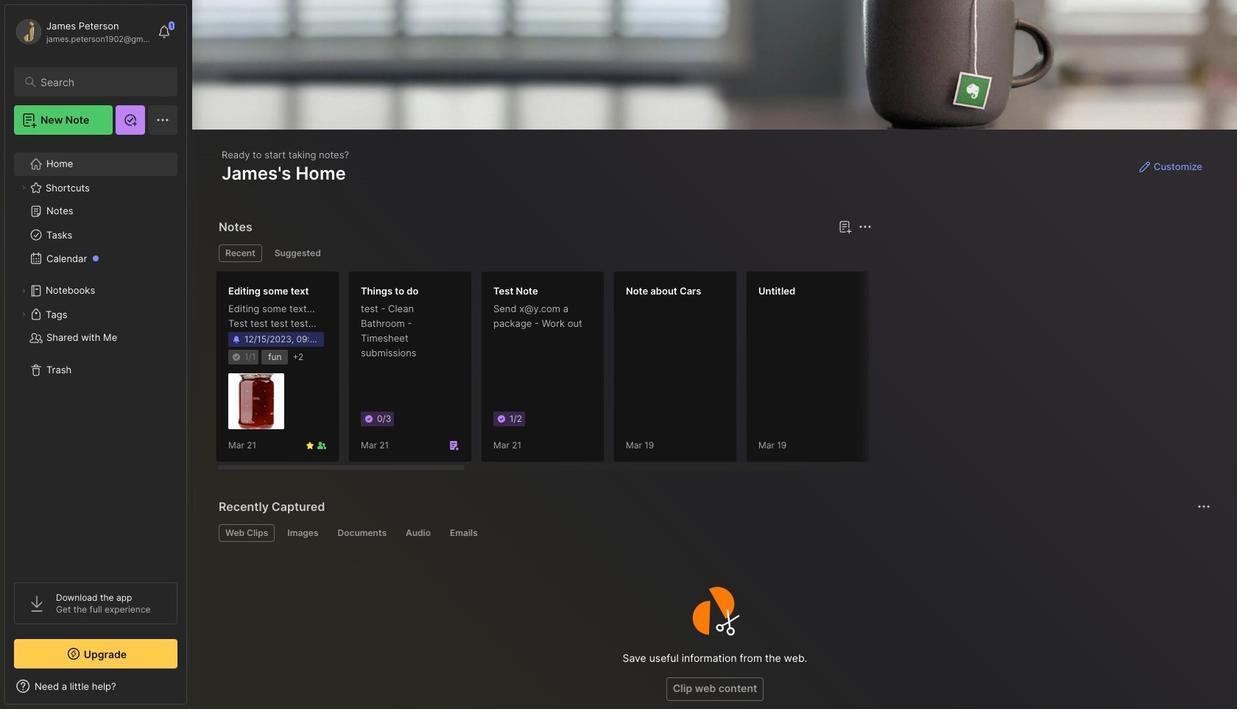 Task type: vqa. For each thing, say whether or not it's contained in the screenshot.
search box on the left of the page inside the Main element
yes



Task type: locate. For each thing, give the bounding box(es) containing it.
expand tags image
[[19, 310, 28, 319]]

expand notebooks image
[[19, 286, 28, 295]]

Account field
[[14, 17, 150, 46]]

1 tab list from the top
[[219, 244, 870, 262]]

1 vertical spatial tab list
[[219, 524, 1208, 542]]

0 vertical spatial tab list
[[219, 244, 870, 262]]

tab
[[219, 244, 262, 262], [268, 244, 327, 262], [219, 524, 275, 542], [281, 524, 325, 542], [331, 524, 393, 542], [399, 524, 437, 542], [443, 524, 484, 542]]

0 horizontal spatial more actions field
[[855, 216, 876, 237]]

tab list
[[219, 244, 870, 262], [219, 524, 1208, 542]]

0 vertical spatial more actions field
[[855, 216, 876, 237]]

1 vertical spatial more actions field
[[1194, 496, 1214, 517]]

More actions field
[[855, 216, 876, 237], [1194, 496, 1214, 517]]

click to collapse image
[[186, 682, 197, 700]]

row group
[[216, 271, 1237, 471]]

1 horizontal spatial more actions field
[[1194, 496, 1214, 517]]

Search text field
[[41, 75, 164, 89]]

tree
[[5, 144, 186, 569]]

None search field
[[41, 73, 164, 91]]

none search field inside main element
[[41, 73, 164, 91]]



Task type: describe. For each thing, give the bounding box(es) containing it.
main element
[[0, 0, 191, 709]]

thumbnail image
[[228, 374, 284, 429]]

more actions image
[[856, 218, 874, 236]]

2 tab list from the top
[[219, 524, 1208, 542]]

tree inside main element
[[5, 144, 186, 569]]

WHAT'S NEW field
[[5, 675, 186, 698]]

more actions image
[[1195, 498, 1213, 515]]



